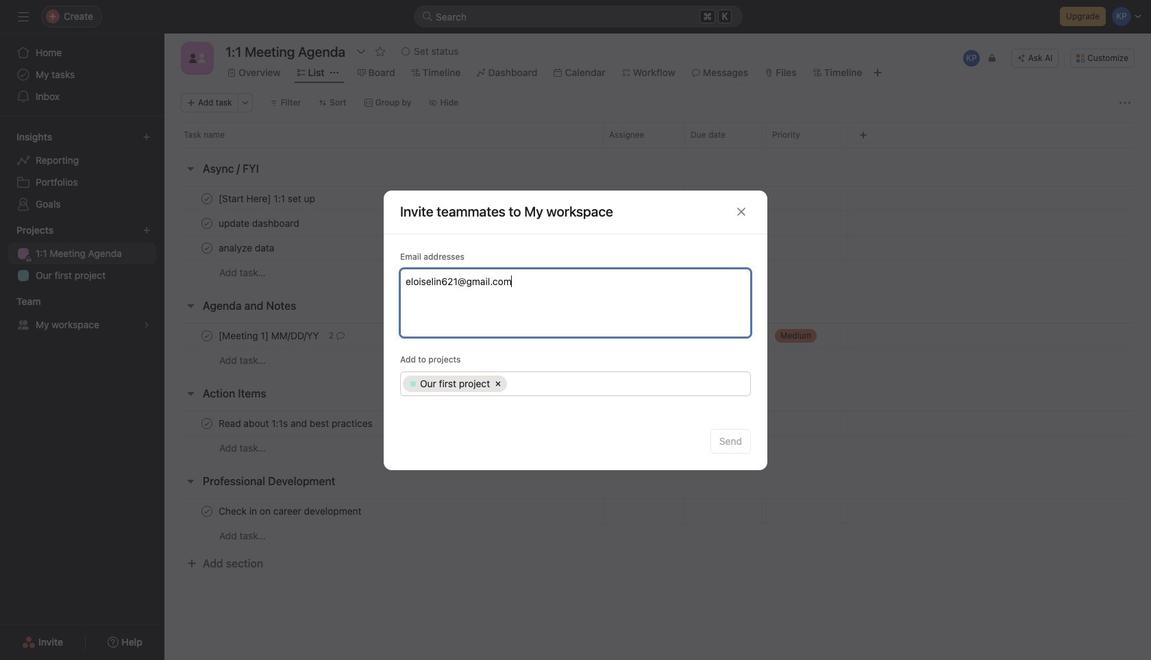 Task type: vqa. For each thing, say whether or not it's contained in the screenshot.
Toggle assignee popover image associated with first Mark complete checkbox from the bottom
no



Task type: locate. For each thing, give the bounding box(es) containing it.
mark complete image inside update dashboard cell
[[199, 215, 215, 231]]

1 vertical spatial collapse task list for this group image
[[185, 300, 196, 311]]

task name text field inside analyze data cell
[[216, 241, 279, 255]]

mark complete image inside check in on career development cell
[[199, 503, 215, 519]]

header professional development tree grid
[[165, 498, 1152, 548]]

2 collapse task list for this group image from the top
[[185, 300, 196, 311]]

1 task name text field from the top
[[216, 192, 319, 205]]

task name text field inside [meeting 1] mm/dd/yy cell
[[216, 329, 323, 342]]

dialog
[[384, 190, 768, 470]]

Task name text field
[[216, 216, 303, 230], [216, 241, 279, 255], [216, 416, 377, 430], [216, 504, 366, 518]]

2 task name text field from the top
[[216, 329, 323, 342]]

4 task name text field from the top
[[216, 504, 366, 518]]

2 task name text field from the top
[[216, 241, 279, 255]]

3 mark complete checkbox from the top
[[199, 415, 215, 431]]

task name text field inside check in on career development cell
[[216, 504, 366, 518]]

mark complete checkbox for [meeting 1] mm/dd/yy cell
[[199, 327, 215, 344]]

1 mark complete checkbox from the top
[[199, 240, 215, 256]]

task name text field for mark complete checkbox within analyze data cell
[[216, 241, 279, 255]]

2 mark complete checkbox from the top
[[199, 215, 215, 231]]

mark complete checkbox for [start here] 1:1 set up cell
[[199, 190, 215, 207]]

collapse task list for this group image for header agenda and notes tree grid
[[185, 300, 196, 311]]

mark complete checkbox inside analyze data cell
[[199, 240, 215, 256]]

Mark complete checkbox
[[199, 240, 215, 256], [199, 327, 215, 344]]

task name text field for mark complete option inside [start here] 1:1 set up cell
[[216, 192, 319, 205]]

1 mark complete checkbox from the top
[[199, 190, 215, 207]]

None text field
[[222, 39, 349, 64]]

3 mark complete image from the top
[[199, 240, 215, 256]]

4 mark complete checkbox from the top
[[199, 503, 215, 519]]

2 vertical spatial collapse task list for this group image
[[185, 476, 196, 487]]

0 vertical spatial collapse task list for this group image
[[185, 163, 196, 174]]

mark complete image for update dashboard cell
[[199, 215, 215, 231]]

2 comments image
[[337, 331, 345, 340]]

task name text field inside update dashboard cell
[[216, 216, 303, 230]]

Task name text field
[[216, 192, 319, 205], [216, 329, 323, 342]]

2 mark complete checkbox from the top
[[199, 327, 215, 344]]

Enter one or more email addresses text field
[[406, 272, 744, 289]]

3 task name text field from the top
[[216, 416, 377, 430]]

task name text field inside read about 1:1s and best practices cell
[[216, 416, 377, 430]]

header action items tree grid
[[165, 411, 1152, 461]]

cell
[[685, 235, 767, 260], [403, 375, 507, 392], [509, 375, 746, 392]]

2 mark complete image from the top
[[199, 215, 215, 231]]

teams element
[[0, 289, 165, 339]]

mark complete checkbox inside check in on career development cell
[[199, 503, 215, 519]]

mark complete checkbox inside [meeting 1] mm/dd/yy cell
[[199, 327, 215, 344]]

mark complete image
[[199, 327, 215, 344]]

0 vertical spatial task name text field
[[216, 192, 319, 205]]

1 collapse task list for this group image from the top
[[185, 163, 196, 174]]

[meeting 1] mm/dd/yy cell
[[165, 323, 603, 348]]

[start here] 1:1 set up cell
[[165, 186, 603, 211]]

mark complete checkbox for update dashboard cell
[[199, 215, 215, 231]]

Mark complete checkbox
[[199, 190, 215, 207], [199, 215, 215, 231], [199, 415, 215, 431], [199, 503, 215, 519]]

task name text field inside [start here] 1:1 set up cell
[[216, 192, 319, 205]]

3 collapse task list for this group image from the top
[[185, 476, 196, 487]]

mark complete image for check in on career development cell
[[199, 503, 215, 519]]

row
[[165, 122, 1152, 147], [181, 147, 1135, 148], [165, 186, 1152, 211], [165, 210, 1152, 236], [165, 235, 1152, 260], [165, 260, 1152, 285], [165, 323, 1152, 348], [165, 348, 1152, 373], [401, 372, 751, 395], [165, 411, 1152, 436], [165, 435, 1152, 461], [165, 498, 1152, 524], [165, 523, 1152, 548]]

add to starred image
[[375, 46, 386, 57]]

mark complete image inside read about 1:1s and best practices cell
[[199, 415, 215, 431]]

mark complete image inside analyze data cell
[[199, 240, 215, 256]]

mark complete checkbox inside [start here] 1:1 set up cell
[[199, 190, 215, 207]]

task name text field for mark complete option inside the update dashboard cell
[[216, 216, 303, 230]]

4 mark complete image from the top
[[199, 415, 215, 431]]

1 vertical spatial mark complete checkbox
[[199, 327, 215, 344]]

1 task name text field from the top
[[216, 216, 303, 230]]

mark complete image
[[199, 190, 215, 207], [199, 215, 215, 231], [199, 240, 215, 256], [199, 415, 215, 431], [199, 503, 215, 519]]

task name text field for mark complete option inside the read about 1:1s and best practices cell
[[216, 416, 377, 430]]

collapse task list for this group image
[[185, 388, 196, 399]]

mark complete image for [start here] 1:1 set up cell
[[199, 190, 215, 207]]

0 vertical spatial mark complete checkbox
[[199, 240, 215, 256]]

header async / fyi tree grid
[[165, 186, 1152, 285]]

5 mark complete image from the top
[[199, 503, 215, 519]]

mark complete checkbox inside update dashboard cell
[[199, 215, 215, 231]]

mark complete image inside [start here] 1:1 set up cell
[[199, 190, 215, 207]]

mark complete checkbox for check in on career development cell
[[199, 503, 215, 519]]

mark complete checkbox inside read about 1:1s and best practices cell
[[199, 415, 215, 431]]

1 mark complete image from the top
[[199, 190, 215, 207]]

collapse task list for this group image
[[185, 163, 196, 174], [185, 300, 196, 311], [185, 476, 196, 487]]

collapse task list for this group image for header professional development tree grid on the bottom of the page
[[185, 476, 196, 487]]

1 vertical spatial task name text field
[[216, 329, 323, 342]]



Task type: describe. For each thing, give the bounding box(es) containing it.
header agenda and notes tree grid
[[165, 323, 1152, 373]]

mark complete checkbox for analyze data cell
[[199, 240, 215, 256]]

hide sidebar image
[[18, 11, 29, 22]]

analyze data cell
[[165, 235, 603, 260]]

close this dialog image
[[736, 206, 747, 217]]

task name text field for mark complete checkbox inside the [meeting 1] mm/dd/yy cell
[[216, 329, 323, 342]]

people image
[[189, 50, 206, 66]]

collapse task list for this group image for header async / fyi tree grid
[[185, 163, 196, 174]]

mark complete image for read about 1:1s and best practices cell
[[199, 415, 215, 431]]

check in on career development cell
[[165, 498, 603, 524]]

task name text field for mark complete option in the check in on career development cell
[[216, 504, 366, 518]]

projects element
[[0, 218, 165, 289]]

global element
[[0, 34, 165, 116]]

prominent image
[[422, 11, 433, 22]]

insights element
[[0, 125, 165, 218]]

mark complete image for analyze data cell
[[199, 240, 215, 256]]

update dashboard cell
[[165, 210, 603, 236]]

read about 1:1s and best practices cell
[[165, 411, 603, 436]]

mark complete checkbox for read about 1:1s and best practices cell
[[199, 415, 215, 431]]



